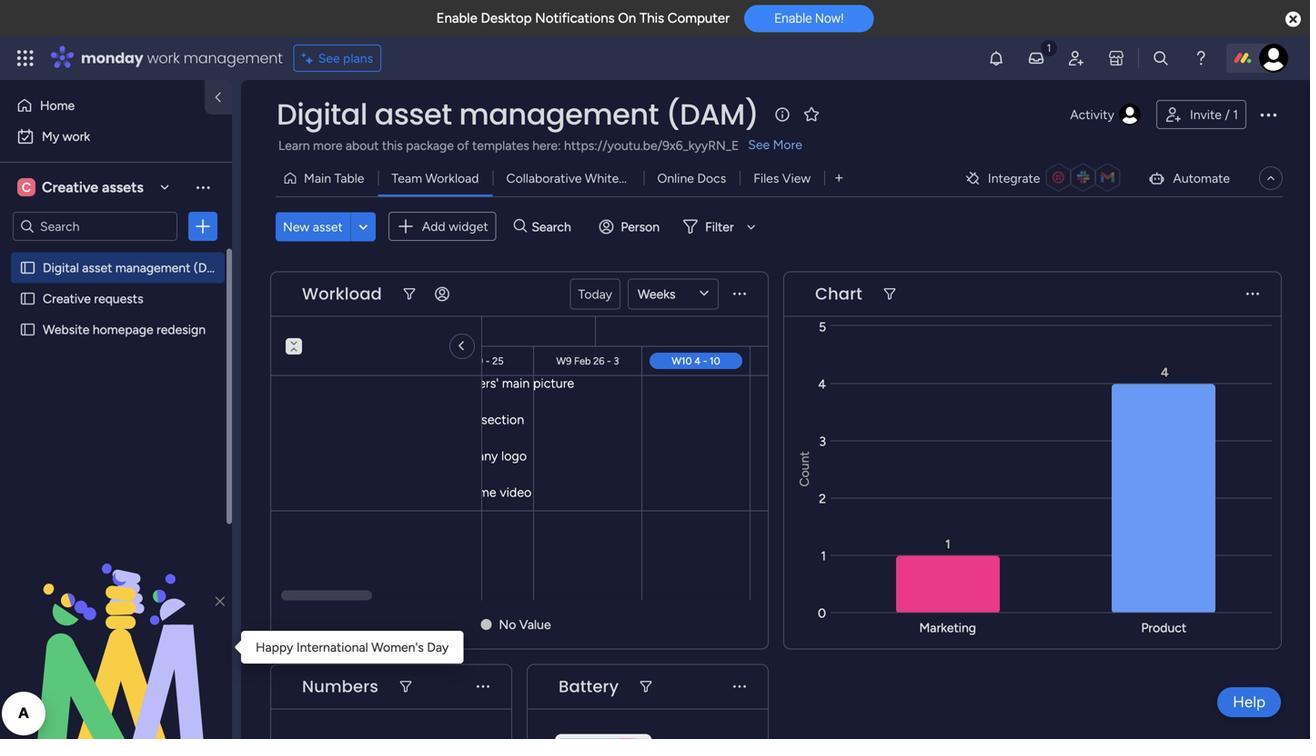 Task type: locate. For each thing, give the bounding box(es) containing it.
creative up website
[[43, 291, 91, 307]]

more dots image
[[733, 288, 746, 301], [1247, 288, 1259, 301], [477, 681, 490, 694], [733, 681, 746, 694]]

arrow down image
[[740, 216, 762, 238]]

Digital asset management (DAM) field
[[272, 94, 763, 135]]

person
[[621, 219, 660, 235]]

0 horizontal spatial digital
[[43, 260, 79, 276]]

workload inside "field"
[[302, 283, 382, 306]]

- left 3
[[607, 355, 611, 368]]

- right 5
[[268, 355, 273, 368]]

workload down angle down image in the top of the page
[[302, 283, 382, 306]]

creative
[[42, 179, 98, 196], [43, 291, 91, 307]]

lottie animation element
[[0, 556, 232, 740]]

v2 collapse up image
[[286, 345, 302, 357]]

digital asset management (dam) up the requests
[[43, 260, 231, 276]]

0 horizontal spatial work
[[62, 129, 90, 144]]

files view button
[[740, 164, 825, 193]]

chart
[[815, 283, 863, 306]]

this
[[640, 10, 664, 26]]

activity button
[[1063, 100, 1149, 129]]

0 horizontal spatial asset
[[82, 260, 112, 276]]

enable left now!
[[775, 11, 812, 26]]

of
[[457, 138, 469, 153]]

public board image down public board icon
[[19, 321, 36, 338]]

3
[[614, 355, 619, 368]]

see plans
[[318, 51, 373, 66]]

1 vertical spatial workload
[[302, 283, 382, 306]]

filter button
[[676, 212, 762, 241]]

public board image for website homepage redesign
[[19, 321, 36, 338]]

w8
[[455, 355, 471, 368]]

creative for creative requests
[[43, 291, 91, 307]]

public board image up public board icon
[[19, 259, 36, 277]]

0 vertical spatial see
[[318, 51, 340, 66]]

enable inside 'button'
[[775, 11, 812, 26]]

see more link
[[746, 136, 804, 154]]

3 - from the left
[[607, 355, 611, 368]]

search everything image
[[1152, 49, 1170, 67]]

Workload field
[[298, 283, 387, 306]]

my work
[[42, 129, 90, 144]]

(dam)
[[666, 94, 759, 135], [194, 260, 231, 276]]

creative inside workspace selection element
[[42, 179, 98, 196]]

team
[[392, 171, 422, 186]]

add widget button
[[388, 212, 496, 241]]

digital asset management (dam) up templates
[[277, 94, 759, 135]]

weeks
[[638, 287, 676, 302]]

see
[[318, 51, 340, 66], [748, 137, 770, 152]]

enable left desktop
[[436, 10, 478, 26]]

(dam) down options icon
[[194, 260, 231, 276]]

digital up 'creative requests'
[[43, 260, 79, 276]]

0 vertical spatial (dam)
[[666, 94, 759, 135]]

1 vertical spatial (dam)
[[194, 260, 231, 276]]

person button
[[592, 212, 671, 241]]

2 enable from the left
[[775, 11, 812, 26]]

see left more
[[748, 137, 770, 152]]

4 right w10 at the top right of page
[[694, 355, 701, 368]]

here:
[[533, 138, 561, 153]]

w8   19 - 25
[[455, 355, 504, 368]]

digital up more
[[277, 94, 367, 135]]

management
[[184, 48, 283, 68], [459, 94, 659, 135], [115, 260, 190, 276]]

my work option
[[11, 122, 221, 151]]

1 vertical spatial public board image
[[19, 321, 36, 338]]

2 - from the left
[[486, 355, 490, 368]]

homepage
[[93, 322, 153, 338]]

19
[[474, 355, 483, 368]]

angle down image
[[359, 220, 368, 234]]

more
[[773, 137, 802, 152]]

- for w8   19 - 25
[[486, 355, 490, 368]]

asset inside button
[[313, 219, 343, 235]]

0 horizontal spatial digital asset management (dam)
[[43, 260, 231, 276]]

1 horizontal spatial enable
[[775, 11, 812, 26]]

workload down of
[[425, 171, 479, 186]]

2 vertical spatial asset
[[82, 260, 112, 276]]

- for w6   5 - 11
[[268, 355, 273, 368]]

1 vertical spatial see
[[748, 137, 770, 152]]

website
[[43, 322, 90, 338]]

work right my
[[62, 129, 90, 144]]

work right "monday"
[[147, 48, 180, 68]]

1 horizontal spatial workload
[[425, 171, 479, 186]]

1 vertical spatial digital
[[43, 260, 79, 276]]

1 vertical spatial asset
[[313, 219, 343, 235]]

add view image
[[835, 172, 843, 185]]

2 horizontal spatial asset
[[375, 94, 452, 135]]

w9
[[556, 355, 572, 368]]

0 vertical spatial work
[[147, 48, 180, 68]]

1 horizontal spatial digital asset management (dam)
[[277, 94, 759, 135]]

public board image
[[19, 290, 36, 308]]

women's
[[371, 640, 424, 656]]

happy international women's day
[[256, 640, 449, 656]]

docs
[[697, 171, 726, 186]]

work
[[147, 48, 180, 68], [62, 129, 90, 144]]

digital asset management (dam)
[[277, 94, 759, 135], [43, 260, 231, 276]]

1 horizontal spatial (dam)
[[666, 94, 759, 135]]

workload inside button
[[425, 171, 479, 186]]

0 vertical spatial digital
[[277, 94, 367, 135]]

0 vertical spatial management
[[184, 48, 283, 68]]

plans
[[343, 51, 373, 66]]

about
[[346, 138, 379, 153]]

integrate
[[988, 171, 1040, 186]]

asset up 'creative requests'
[[82, 260, 112, 276]]

1 vertical spatial creative
[[43, 291, 91, 307]]

Numbers field
[[298, 676, 383, 699]]

v2 v sign image
[[472, 323, 486, 345]]

2 public board image from the top
[[19, 321, 36, 338]]

1 horizontal spatial work
[[147, 48, 180, 68]]

1 horizontal spatial see
[[748, 137, 770, 152]]

- right the 19
[[486, 355, 490, 368]]

Battery field
[[554, 676, 623, 699]]

- left 10
[[703, 355, 707, 368]]

(dam) up docs
[[666, 94, 759, 135]]

0 horizontal spatial workload
[[302, 283, 382, 306]]

main table
[[304, 171, 364, 186]]

option
[[0, 252, 232, 255]]

happy
[[256, 640, 293, 656]]

1 enable from the left
[[436, 10, 478, 26]]

work inside option
[[62, 129, 90, 144]]

workload
[[425, 171, 479, 186], [302, 283, 382, 306]]

see plans button
[[294, 45, 381, 72]]

john smith image
[[1259, 44, 1288, 73]]

creative right c
[[42, 179, 98, 196]]

on
[[618, 10, 636, 26]]

asset up package
[[375, 94, 452, 135]]

digital
[[277, 94, 367, 135], [43, 260, 79, 276]]

-
[[268, 355, 273, 368], [486, 355, 490, 368], [607, 355, 611, 368], [703, 355, 707, 368]]

home option
[[11, 91, 194, 120]]

select product image
[[16, 49, 35, 67]]

1 - from the left
[[268, 355, 273, 368]]

1 horizontal spatial digital
[[277, 94, 367, 135]]

show board description image
[[772, 106, 793, 124]]

widget
[[449, 219, 488, 234]]

new asset
[[283, 219, 343, 235]]

1 vertical spatial management
[[459, 94, 659, 135]]

learn more about this package of templates here: https://youtu.be/9x6_kyyrn_e see more
[[278, 137, 802, 153]]

0 horizontal spatial enable
[[436, 10, 478, 26]]

help
[[1233, 693, 1266, 712]]

enable now! button
[[744, 5, 874, 32]]

collaborative whiteboard button
[[493, 164, 652, 193]]

0 vertical spatial creative
[[42, 179, 98, 196]]

1 public board image from the top
[[19, 259, 36, 277]]

redesign
[[157, 322, 206, 338]]

see left plans
[[318, 51, 340, 66]]

whiteboard
[[585, 171, 652, 186]]

4 right 25 on the left top of the page
[[520, 348, 527, 361]]

public board image
[[19, 259, 36, 277], [19, 321, 36, 338]]

asset right new
[[313, 219, 343, 235]]

https://youtu.be/9x6_kyyrn_e
[[564, 138, 739, 153]]

work for my
[[62, 129, 90, 144]]

1 vertical spatial work
[[62, 129, 90, 144]]

0 horizontal spatial see
[[318, 51, 340, 66]]

team workload button
[[378, 164, 493, 193]]

public board image for digital asset management (dam)
[[19, 259, 36, 277]]

0 vertical spatial digital asset management (dam)
[[277, 94, 759, 135]]

invite
[[1190, 107, 1222, 122]]

1 horizontal spatial asset
[[313, 219, 343, 235]]

c
[[22, 180, 31, 195]]

0 vertical spatial public board image
[[19, 259, 36, 277]]

this
[[382, 138, 403, 153]]

asset inside list box
[[82, 260, 112, 276]]

list box
[[0, 249, 232, 591]]

workspace selection element
[[17, 177, 146, 198]]

v2 search image
[[514, 217, 527, 237]]

0 vertical spatial workload
[[425, 171, 479, 186]]

requests
[[94, 291, 143, 307]]

package
[[406, 138, 454, 153]]

4 - from the left
[[703, 355, 707, 368]]



Task type: describe. For each thing, give the bounding box(es) containing it.
files view
[[754, 171, 811, 186]]

battery
[[559, 676, 619, 699]]

enable now!
[[775, 11, 844, 26]]

notifications
[[535, 10, 615, 26]]

Chart field
[[811, 283, 867, 306]]

workspace options image
[[194, 178, 212, 196]]

w9   feb 26 - 3
[[556, 355, 619, 368]]

digital inside list box
[[43, 260, 79, 276]]

activity
[[1070, 107, 1115, 122]]

enable for enable desktop notifications on this computer
[[436, 10, 478, 26]]

- for w10   4 - 10
[[703, 355, 707, 368]]

2 vertical spatial management
[[115, 260, 190, 276]]

workspace image
[[17, 177, 35, 197]]

see inside learn more about this package of templates here: https://youtu.be/9x6_kyyrn_e see more
[[748, 137, 770, 152]]

no value
[[499, 617, 551, 633]]

w6
[[243, 355, 258, 368]]

dapulse drag handle 3 image
[[282, 681, 289, 694]]

update feed image
[[1027, 49, 1045, 67]]

feb
[[574, 355, 591, 368]]

filter
[[705, 219, 734, 235]]

v2 collapse down image
[[286, 332, 302, 344]]

templates
[[472, 138, 529, 153]]

invite / 1
[[1190, 107, 1238, 122]]

26
[[593, 355, 605, 368]]

view
[[782, 171, 811, 186]]

Search field
[[527, 214, 582, 240]]

dapulse x slim image
[[215, 594, 225, 611]]

options image
[[194, 217, 212, 236]]

monday marketplace image
[[1107, 49, 1126, 67]]

assets
[[102, 179, 144, 196]]

no
[[499, 617, 516, 633]]

my
[[42, 129, 59, 144]]

list box containing digital asset management (dam)
[[0, 249, 232, 591]]

add
[[422, 219, 446, 234]]

enable for enable now!
[[775, 11, 812, 26]]

w6   5 - 11
[[243, 355, 283, 368]]

monday
[[81, 48, 143, 68]]

collaborative whiteboard online docs
[[506, 171, 726, 186]]

files
[[754, 171, 779, 186]]

integrate button
[[957, 159, 1133, 197]]

0 horizontal spatial (dam)
[[194, 260, 231, 276]]

add widget
[[422, 219, 488, 234]]

today
[[578, 287, 612, 302]]

w10   4 - 10
[[672, 355, 720, 368]]

automate
[[1173, 171, 1230, 186]]

w10
[[672, 355, 692, 368]]

add to favorites image
[[803, 105, 821, 123]]

options image
[[1257, 104, 1279, 126]]

help image
[[1192, 49, 1210, 67]]

monday work management
[[81, 48, 283, 68]]

learn
[[278, 138, 310, 153]]

online docs button
[[644, 164, 740, 193]]

10
[[710, 355, 720, 368]]

1
[[1233, 107, 1238, 122]]

now!
[[815, 11, 844, 26]]

notifications image
[[987, 49, 1005, 67]]

/
[[1225, 107, 1230, 122]]

collaborative
[[506, 171, 582, 186]]

computer
[[668, 10, 730, 26]]

5
[[260, 355, 266, 368]]

value
[[519, 617, 551, 633]]

today button
[[570, 279, 621, 310]]

Search in workspace field
[[38, 216, 152, 237]]

1 image
[[1041, 37, 1057, 58]]

table
[[334, 171, 364, 186]]

team workload
[[392, 171, 479, 186]]

creative requests
[[43, 291, 143, 307]]

0 horizontal spatial 4
[[520, 348, 527, 361]]

desktop
[[481, 10, 532, 26]]

new asset button
[[276, 212, 350, 241]]

automate button
[[1140, 164, 1237, 193]]

enable desktop notifications on this computer
[[436, 10, 730, 26]]

angle right image
[[460, 338, 464, 355]]

see inside button
[[318, 51, 340, 66]]

main table button
[[276, 164, 378, 193]]

main
[[304, 171, 331, 186]]

numbers
[[302, 676, 378, 699]]

0 vertical spatial asset
[[375, 94, 452, 135]]

dapulse close image
[[1286, 10, 1301, 29]]

1 vertical spatial digital asset management (dam)
[[43, 260, 231, 276]]

my work link
[[11, 122, 221, 151]]

online
[[657, 171, 694, 186]]

creative assets
[[42, 179, 144, 196]]

website homepage redesign
[[43, 322, 206, 338]]

new
[[283, 219, 310, 235]]

1 horizontal spatial 4
[[694, 355, 701, 368]]

help button
[[1218, 688, 1281, 718]]

invite members image
[[1067, 49, 1086, 67]]

invite / 1 button
[[1156, 100, 1247, 129]]

more
[[313, 138, 343, 153]]

lottie animation image
[[0, 556, 232, 740]]

work for monday
[[147, 48, 180, 68]]

collapse board header image
[[1264, 171, 1278, 186]]

creative for creative assets
[[42, 179, 98, 196]]

home link
[[11, 91, 194, 120]]



Task type: vqa. For each thing, say whether or not it's contained in the screenshot.
the W9
yes



